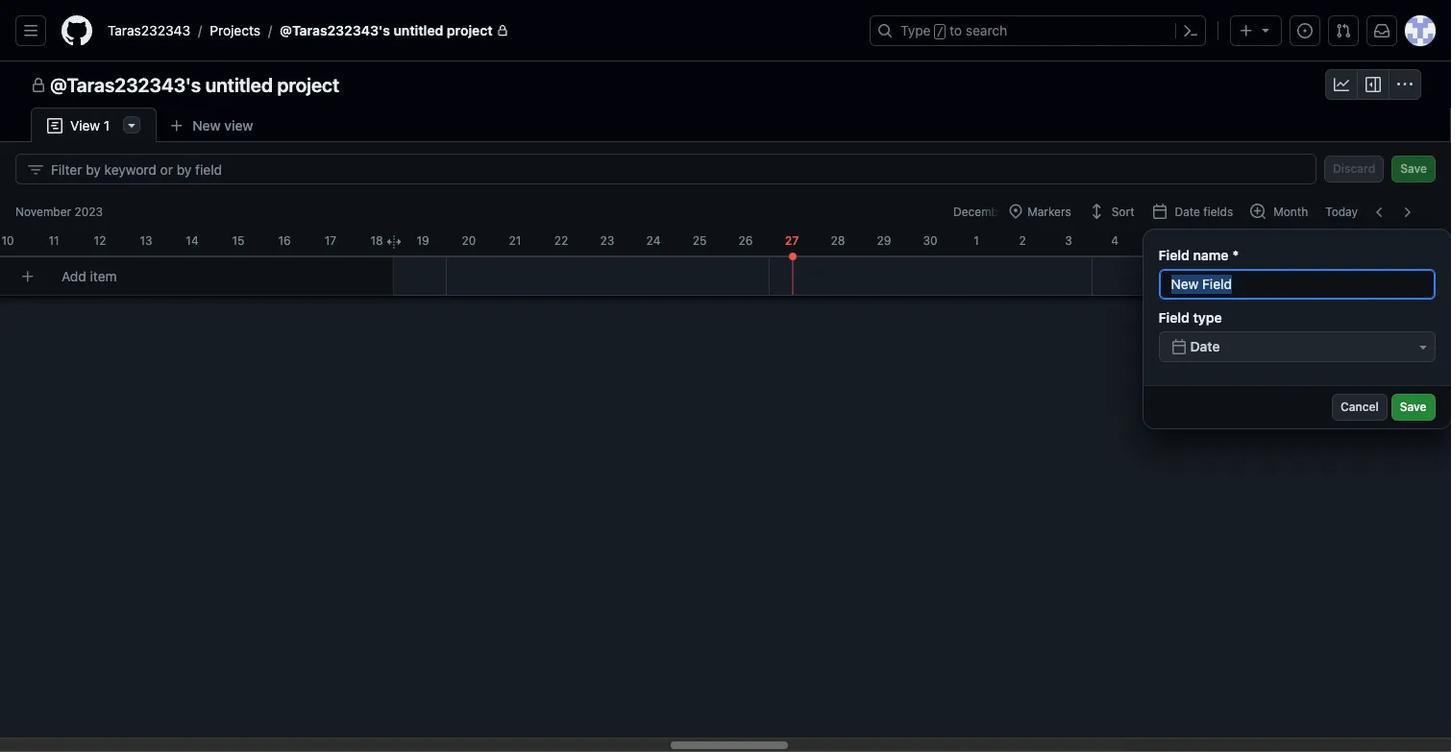 Task type: locate. For each thing, give the bounding box(es) containing it.
0 vertical spatial project
[[447, 22, 493, 38]]

None text field
[[1160, 270, 1434, 299]]

2023 inside "column header"
[[1013, 205, 1041, 219]]

30
[[923, 234, 938, 248]]

/ for type
[[937, 25, 944, 38]]

scroll to previous date range image
[[1372, 205, 1388, 220]]

0 horizontal spatial 10
[[1, 234, 14, 248]]

to
[[950, 22, 962, 38]]

2023
[[74, 205, 103, 219], [1013, 205, 1041, 219]]

0 horizontal spatial 2023
[[74, 205, 103, 219]]

23 column header
[[584, 227, 630, 250]]

november 2023
[[15, 205, 103, 219]]

december 2023 column header
[[942, 196, 1451, 227]]

25
[[693, 234, 707, 248]]

/ right projects
[[268, 23, 272, 39]]

0 vertical spatial date
[[1175, 205, 1200, 219]]

project
[[447, 22, 493, 38], [277, 74, 339, 96]]

sc 9kayk9 0 image
[[1334, 77, 1349, 92], [1366, 77, 1381, 92], [28, 162, 43, 177], [1089, 204, 1104, 219]]

project navigation
[[0, 62, 1451, 108]]

26
[[739, 234, 753, 248]]

issue opened image
[[1297, 23, 1313, 38]]

12
[[94, 234, 106, 248]]

28
[[831, 234, 845, 248]]

1 11 column header from the left
[[31, 227, 77, 250]]

1 vertical spatial @taras232343's untitled project
[[50, 74, 339, 96]]

0 vertical spatial save button
[[1392, 156, 1436, 183]]

list containing taras232343
[[100, 15, 858, 46]]

save for cancel
[[1400, 400, 1427, 414]]

1 vertical spatial 1
[[974, 234, 979, 248]]

11 right 9
[[1432, 234, 1443, 248]]

Start typing to create a draft, or type hashtag to select a repository text field
[[42, 259, 394, 294]]

1 10 from the left
[[1, 234, 14, 248]]

8
[[1296, 234, 1303, 248]]

16 column header
[[261, 227, 308, 250]]

10 column header down november
[[0, 227, 31, 250]]

calendar image
[[1152, 204, 1167, 219]]

menu bar
[[1000, 199, 1436, 226]]

24
[[646, 234, 661, 248]]

/ left projects
[[198, 23, 202, 39]]

view filters region
[[15, 154, 1436, 185]]

/ inside type / to search
[[937, 25, 944, 38]]

@taras232343's
[[280, 22, 390, 38], [50, 74, 201, 96]]

1 vertical spatial save
[[1400, 400, 1427, 414]]

new
[[192, 117, 221, 133]]

untitled up view
[[205, 74, 273, 96]]

0 vertical spatial save
[[1401, 161, 1427, 176]]

date right calendar icon
[[1175, 205, 1200, 219]]

1 vertical spatial field
[[1159, 309, 1190, 326]]

21 column header
[[492, 227, 538, 250]]

0 vertical spatial untitled
[[394, 22, 443, 38]]

field left 6
[[1159, 247, 1190, 263]]

sc 9kayk9 0 image left sort
[[1089, 204, 1104, 219]]

1 field from the top
[[1159, 247, 1190, 263]]

10 column header
[[0, 227, 31, 250], [1369, 227, 1415, 250]]

save button inside the view filters region
[[1392, 156, 1436, 183]]

field for field type
[[1159, 309, 1190, 326]]

sc 9kayk9 0 image inside date 'popup button'
[[1171, 339, 1186, 355]]

1 horizontal spatial 1
[[974, 234, 979, 248]]

1 horizontal spatial 10 column header
[[1369, 227, 1415, 250]]

1 vertical spatial date
[[1190, 338, 1220, 355]]

discard button
[[1324, 156, 1384, 183]]

2023 up the 2 column header
[[1013, 205, 1041, 219]]

save button up scroll to next date range image
[[1392, 156, 1436, 183]]

0 horizontal spatial 11
[[48, 234, 59, 248]]

20
[[462, 234, 476, 248]]

save button
[[1392, 156, 1436, 183], [1391, 394, 1435, 421]]

save button for cancel
[[1391, 394, 1435, 421]]

save button for discard
[[1392, 156, 1436, 183]]

11 column header
[[31, 227, 77, 250], [1415, 227, 1451, 250]]

0 vertical spatial @taras232343's untitled project
[[280, 22, 493, 38]]

1 horizontal spatial 2023
[[1013, 205, 1041, 219]]

menu bar containing markers
[[1000, 199, 1436, 226]]

save inside the view filters region
[[1401, 161, 1427, 176]]

10 column header down scroll to previous date range icon
[[1369, 227, 1415, 250]]

2
[[1019, 234, 1026, 248]]

2023 up the 12 column header
[[74, 205, 103, 219]]

markers
[[1028, 205, 1071, 219]]

/
[[198, 23, 202, 39], [268, 23, 272, 39], [937, 25, 944, 38]]

1 11 from the left
[[48, 234, 59, 248]]

/ left to
[[937, 25, 944, 38]]

1 vertical spatial project
[[277, 74, 339, 96]]

9 column header
[[1322, 227, 1369, 250]]

1 vertical spatial @taras232343's
[[50, 74, 201, 96]]

28 column header
[[815, 227, 861, 250]]

1 2023 from the left
[[74, 205, 103, 219]]

7
[[1250, 234, 1257, 248]]

25 column header
[[677, 227, 723, 250]]

1
[[104, 117, 110, 134], [974, 234, 979, 248]]

cell
[[789, 253, 796, 260]]

notifications image
[[1374, 23, 1390, 38]]

field for field name *
[[1159, 247, 1190, 263]]

24 column header
[[630, 227, 677, 250]]

december
[[953, 205, 1010, 219]]

list
[[100, 15, 858, 46]]

month button
[[1242, 199, 1317, 226]]

11 down november 2023
[[48, 234, 59, 248]]

save
[[1401, 161, 1427, 176], [1400, 400, 1427, 414]]

2 field from the top
[[1159, 309, 1190, 326]]

1 horizontal spatial 11
[[1432, 234, 1443, 248]]

date inside date fields popup button
[[1175, 205, 1200, 219]]

0 horizontal spatial untitled
[[205, 74, 273, 96]]

save button right cancel 'button'
[[1391, 394, 1435, 421]]

@taras232343's untitled project
[[280, 22, 493, 38], [50, 74, 339, 96]]

0 horizontal spatial 1
[[104, 117, 110, 134]]

0 horizontal spatial 10 column header
[[0, 227, 31, 250]]

0 horizontal spatial /
[[198, 23, 202, 39]]

13 column header
[[123, 227, 169, 250]]

sc 9kayk9 0 image
[[1397, 77, 1413, 92], [31, 78, 46, 93], [47, 118, 62, 134], [1171, 339, 1186, 355]]

type
[[901, 22, 931, 38]]

1 down december
[[974, 234, 979, 248]]

27 column header
[[769, 227, 815, 250]]

0 vertical spatial field
[[1159, 247, 1190, 263]]

@taras232343's untitled project link
[[272, 15, 516, 46]]

29 column header
[[861, 227, 907, 250]]

field left type
[[1159, 309, 1190, 326]]

1 inside column header
[[974, 234, 979, 248]]

6
[[1203, 234, 1211, 248]]

0 horizontal spatial @taras232343's
[[50, 74, 201, 96]]

command palette image
[[1183, 23, 1199, 38]]

date down type
[[1190, 338, 1220, 355]]

taras232343
[[108, 22, 190, 38]]

search
[[966, 22, 1007, 38]]

0 vertical spatial @taras232343's
[[280, 22, 390, 38]]

1 horizontal spatial 10
[[1385, 234, 1398, 248]]

date
[[1175, 205, 1200, 219], [1190, 338, 1220, 355]]

2 2023 from the left
[[1013, 205, 1041, 219]]

taras232343 / projects /
[[108, 22, 272, 39]]

region
[[1143, 230, 1451, 429]]

10
[[1, 234, 14, 248], [1385, 234, 1398, 248]]

field
[[1159, 247, 1190, 263], [1159, 309, 1190, 326]]

tab list containing new view
[[31, 108, 297, 143]]

2023 inside column header
[[74, 205, 103, 219]]

save right "cancel"
[[1400, 400, 1427, 414]]

11 column header down november 2023
[[31, 227, 77, 250]]

untitled left lock image
[[394, 22, 443, 38]]

type / to search
[[901, 22, 1007, 38]]

17 column header
[[308, 227, 354, 250]]

1 vertical spatial save button
[[1391, 394, 1435, 421]]

11
[[48, 234, 59, 248], [1432, 234, 1443, 248]]

cancel
[[1341, 400, 1379, 414]]

menu bar inside add item tab panel
[[1000, 199, 1436, 226]]

save up scroll to next date range image
[[1401, 161, 1427, 176]]

11 column header down scroll to next date range image
[[1415, 227, 1451, 250]]

projects link
[[202, 15, 268, 46]]

3 column header
[[1046, 227, 1092, 250]]

@taras232343's untitled project inside 'project' navigation
[[50, 74, 339, 96]]

plus image
[[1239, 23, 1254, 38]]

date inside date 'popup button'
[[1190, 338, 1220, 355]]

2 11 from the left
[[1432, 234, 1443, 248]]

git pull request image
[[1336, 23, 1351, 38]]

2 horizontal spatial /
[[937, 25, 944, 38]]

1 horizontal spatial @taras232343's
[[280, 22, 390, 38]]

projects
[[210, 22, 261, 38]]

fields
[[1204, 205, 1233, 219]]

project inside navigation
[[277, 74, 339, 96]]

1 vertical spatial untitled
[[205, 74, 273, 96]]

30 column header
[[907, 227, 953, 250]]

tab list
[[31, 108, 297, 143]]

discard
[[1333, 161, 1376, 176]]

0 horizontal spatial 11 column header
[[31, 227, 77, 250]]

16
[[278, 234, 291, 248]]

1 right the view
[[104, 117, 110, 134]]

sc 9kayk9 0 image up november
[[28, 162, 43, 177]]

date for date fields
[[1175, 205, 1200, 219]]

2 10 column header from the left
[[1369, 227, 1415, 250]]

0 horizontal spatial project
[[277, 74, 339, 96]]

add
[[62, 268, 86, 284]]

untitled
[[394, 22, 443, 38], [205, 74, 273, 96]]

1 horizontal spatial 11 column header
[[1415, 227, 1451, 250]]



Task type: describe. For each thing, give the bounding box(es) containing it.
27
[[785, 234, 799, 248]]

2 column header
[[1000, 227, 1046, 250]]

22
[[554, 234, 568, 248]]

date for date
[[1190, 338, 1220, 355]]

type
[[1193, 309, 1222, 326]]

8 column header
[[1276, 227, 1322, 250]]

cell inside add item grid
[[789, 253, 796, 260]]

1 column header
[[953, 227, 1000, 250]]

view 1
[[70, 117, 110, 134]]

15 column header
[[215, 227, 261, 250]]

14
[[186, 234, 199, 248]]

22 column header
[[538, 227, 584, 250]]

sort
[[1112, 205, 1135, 219]]

create new item or add existing item image
[[20, 269, 36, 284]]

3
[[1065, 234, 1072, 248]]

1 horizontal spatial project
[[447, 22, 493, 38]]

13
[[140, 234, 152, 248]]

19
[[417, 234, 429, 248]]

17
[[325, 234, 337, 248]]

29
[[877, 234, 891, 248]]

@taras232343's inside 'project' navigation
[[50, 74, 201, 96]]

new view button
[[157, 110, 266, 141]]

14 column header
[[169, 227, 215, 250]]

view options for view 1 image
[[124, 117, 140, 133]]

add item tab panel
[[0, 142, 1451, 753]]

7 column header
[[1230, 227, 1276, 250]]

9
[[1342, 234, 1349, 248]]

sc 9kayk9 0 image inside no sort applied element
[[1089, 204, 1104, 219]]

view 1 link
[[31, 108, 157, 143]]

4 column header
[[1092, 227, 1138, 250]]

2023 for december 2023
[[1013, 205, 1041, 219]]

18
[[370, 234, 383, 248]]

4
[[1111, 234, 1119, 248]]

homepage image
[[62, 15, 92, 46]]

view
[[224, 117, 253, 133]]

item
[[90, 268, 117, 284]]

sc 9kayk9 0 image down notifications icon
[[1366, 77, 1381, 92]]

view
[[70, 117, 100, 134]]

2 11 column header from the left
[[1415, 227, 1451, 250]]

field type
[[1159, 309, 1222, 326]]

november
[[15, 205, 71, 219]]

1 horizontal spatial /
[[268, 23, 272, 39]]

5
[[1157, 234, 1165, 248]]

region containing field name
[[1143, 230, 1451, 429]]

*
[[1233, 247, 1239, 263]]

cancel button
[[1332, 394, 1388, 421]]

no sort applied element
[[1089, 203, 1135, 222]]

name
[[1193, 247, 1229, 263]]

12 column header
[[77, 227, 123, 250]]

2023 for november 2023
[[74, 205, 103, 219]]

19 column header
[[400, 227, 446, 250]]

save for discard
[[1401, 161, 1427, 176]]

6 column header
[[1184, 227, 1230, 250]]

markers button
[[1000, 199, 1080, 226]]

november 2023 column header
[[4, 196, 1388, 227]]

21
[[509, 234, 521, 248]]

today
[[1326, 205, 1358, 219]]

untitled inside 'project' navigation
[[205, 74, 273, 96]]

field name *
[[1159, 247, 1239, 263]]

20 column header
[[446, 227, 492, 250]]

december 2023
[[953, 205, 1041, 219]]

0 vertical spatial 1
[[104, 117, 110, 134]]

date fields
[[1175, 205, 1233, 219]]

today button
[[1317, 199, 1367, 226]]

taras232343 link
[[100, 15, 198, 46]]

drag to resize the table column image
[[386, 235, 402, 250]]

none text field inside region
[[1160, 270, 1434, 299]]

lock image
[[497, 25, 508, 37]]

scroll to next date range image
[[1399, 205, 1415, 220]]

sc 9kayk9 0 image down git pull request icon
[[1334, 77, 1349, 92]]

new view
[[192, 117, 253, 133]]

26 column header
[[723, 227, 769, 250]]

triangle down image
[[1258, 22, 1273, 37]]

/ for taras232343
[[198, 23, 202, 39]]

sc 9kayk9 0 image inside the view filters region
[[28, 162, 43, 177]]

add item
[[62, 268, 117, 284]]

add item grid
[[0, 196, 1451, 753]]

sort button
[[1080, 199, 1143, 226]]

23
[[600, 234, 615, 248]]

2 10 from the left
[[1385, 234, 1398, 248]]

15
[[232, 234, 245, 248]]

1 horizontal spatial untitled
[[394, 22, 443, 38]]

@taras232343's inside @taras232343's untitled project link
[[280, 22, 390, 38]]

5 column header
[[1138, 227, 1184, 250]]

month
[[1274, 205, 1308, 219]]

18 column header
[[354, 227, 400, 250]]

sc 9kayk9 0 image inside view 1 link
[[47, 118, 62, 134]]

1 10 column header from the left
[[0, 227, 31, 250]]

date button
[[1159, 332, 1435, 362]]

date fields button
[[1143, 199, 1242, 226]]

Filter by keyword or by field field
[[51, 155, 1300, 184]]



Task type: vqa. For each thing, say whether or not it's contained in the screenshot.
"Shield" icon
no



